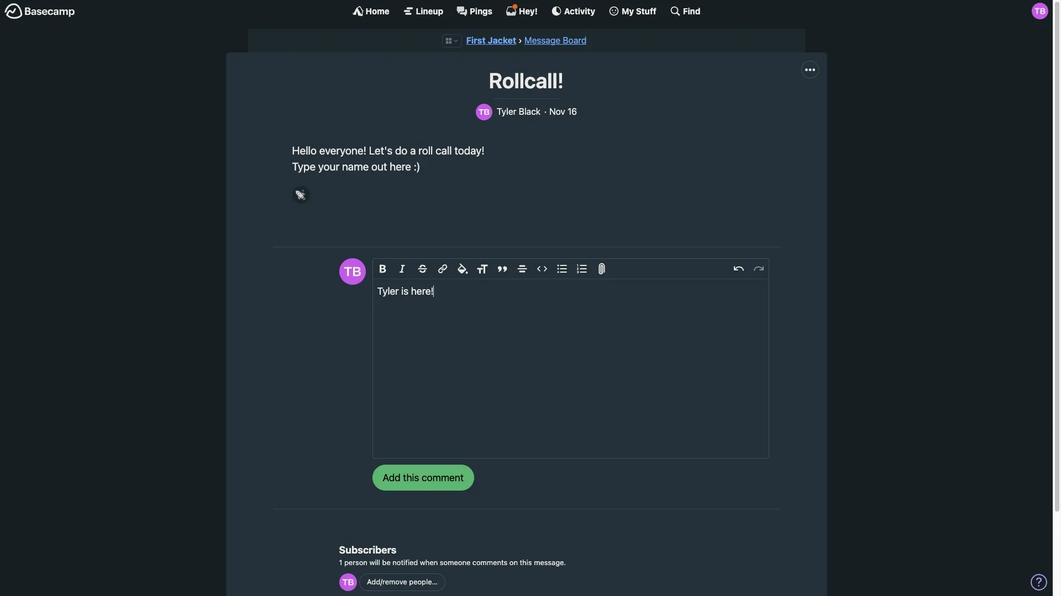 Task type: vqa. For each thing, say whether or not it's contained in the screenshot.
Team general chat
no



Task type: describe. For each thing, give the bounding box(es) containing it.
hey! button
[[506, 4, 538, 17]]

tyler for tyler is here!
[[377, 286, 399, 297]]

today!
[[455, 144, 485, 157]]

here
[[390, 160, 411, 173]]

add/remove people…
[[367, 578, 438, 587]]

lineup
[[416, 6, 443, 16]]

stuff
[[636, 6, 657, 16]]

board
[[563, 35, 587, 45]]

message
[[525, 35, 561, 45]]

when
[[420, 559, 438, 568]]

is
[[401, 286, 409, 297]]

roll
[[419, 144, 433, 157]]

your
[[318, 160, 339, 173]]

hey!
[[519, 6, 538, 16]]

type
[[292, 160, 316, 173]]

tyler black
[[497, 107, 541, 117]]

add/remove
[[367, 578, 407, 587]]

tyler is here!
[[377, 286, 434, 297]]

a
[[410, 144, 416, 157]]

will
[[369, 559, 380, 568]]

Type your comment here… text field
[[373, 280, 769, 459]]

first jacket link
[[466, 35, 516, 45]]

add/remove people… link
[[359, 574, 445, 592]]

be
[[382, 559, 391, 568]]

my stuff
[[622, 6, 657, 16]]

subscribers 1 person will be notified when someone comments on this message.
[[339, 545, 566, 568]]

people…
[[409, 578, 438, 587]]

black
[[519, 107, 541, 117]]

1 vertical spatial tyler black image
[[339, 574, 357, 592]]

lineup link
[[403, 6, 443, 17]]

everyone!
[[319, 144, 366, 157]]

›
[[518, 35, 522, 45]]

1 horizontal spatial tyler black image
[[476, 104, 492, 120]]

1 horizontal spatial tyler black image
[[1032, 3, 1049, 19]]



Task type: locate. For each thing, give the bounding box(es) containing it.
1
[[339, 559, 342, 568]]

0 horizontal spatial tyler black image
[[339, 259, 366, 285]]

activity
[[564, 6, 595, 16]]

find
[[683, 6, 701, 16]]

let's
[[369, 144, 392, 157]]

hello everyone! let's do a roll call today! type your name out here :)
[[292, 144, 485, 173]]

first jacket
[[466, 35, 516, 45]]

tyler black image left tyler black
[[476, 104, 492, 120]]

0 vertical spatial tyler
[[497, 107, 517, 117]]

nov 16 element
[[550, 107, 577, 117]]

home link
[[352, 6, 390, 17]]

switch accounts image
[[4, 3, 75, 20]]

here!
[[411, 286, 434, 297]]

:)
[[414, 160, 420, 173]]

find button
[[670, 6, 701, 17]]

main element
[[0, 0, 1053, 22]]

do
[[395, 144, 408, 157]]

16
[[568, 107, 577, 117]]

person
[[344, 559, 367, 568]]

someone
[[440, 559, 471, 568]]

subscribers
[[339, 545, 397, 557]]

› message board
[[518, 35, 587, 45]]

tyler left is
[[377, 286, 399, 297]]

nov 16
[[550, 107, 577, 117]]

this
[[520, 559, 532, 568]]

on
[[510, 559, 518, 568]]

tyler inside type your comment here… text box
[[377, 286, 399, 297]]

pings
[[470, 6, 492, 16]]

0 horizontal spatial tyler black image
[[339, 574, 357, 592]]

name
[[342, 160, 369, 173]]

None submit
[[372, 466, 474, 492]]

jacket
[[488, 35, 516, 45]]

out
[[371, 160, 387, 173]]

hello
[[292, 144, 317, 157]]

call
[[436, 144, 452, 157]]

message board link
[[525, 35, 587, 45]]

tyler
[[497, 107, 517, 117], [377, 286, 399, 297]]

1 vertical spatial tyler black image
[[339, 259, 366, 285]]

my
[[622, 6, 634, 16]]

first
[[466, 35, 486, 45]]

notified
[[393, 559, 418, 568]]

home
[[366, 6, 390, 16]]

activity link
[[551, 6, 595, 17]]

tyler for tyler black
[[497, 107, 517, 117]]

1 vertical spatial tyler
[[377, 286, 399, 297]]

rollcall!
[[489, 68, 564, 93]]

1 horizontal spatial tyler
[[497, 107, 517, 117]]

my stuff button
[[609, 6, 657, 17]]

tyler black image
[[1032, 3, 1049, 19], [339, 259, 366, 285]]

0 vertical spatial tyler black image
[[476, 104, 492, 120]]

nov
[[550, 107, 565, 117]]

comments
[[473, 559, 508, 568]]

0 vertical spatial tyler black image
[[1032, 3, 1049, 19]]

tyler left black on the top
[[497, 107, 517, 117]]

pings button
[[457, 6, 492, 17]]

tyler black image down 1
[[339, 574, 357, 592]]

message.
[[534, 559, 566, 568]]

tyler black image
[[476, 104, 492, 120], [339, 574, 357, 592]]

0 horizontal spatial tyler
[[377, 286, 399, 297]]



